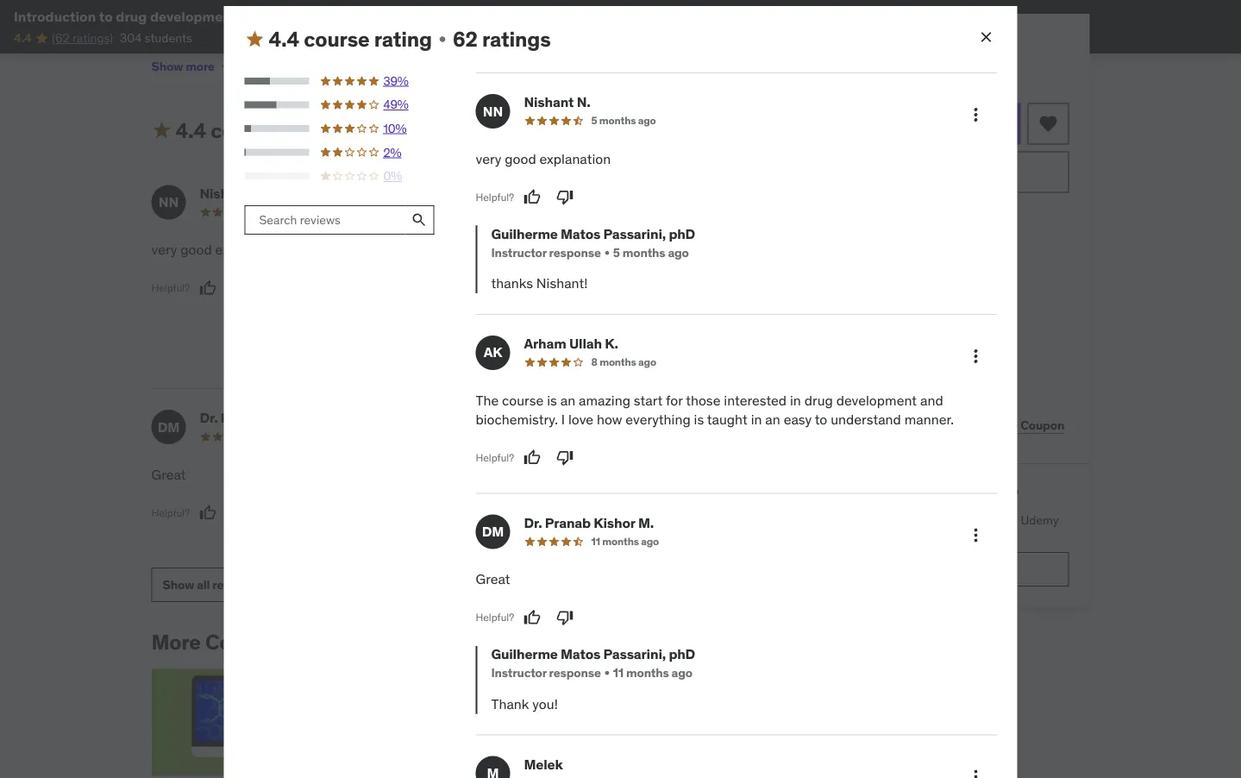 Task type: describe. For each thing, give the bounding box(es) containing it.
more courses by guilherme matos passarini, phd
[[151, 630, 626, 655]]

mark review by nishant n. as helpful image
[[524, 189, 541, 206]]

apply
[[987, 418, 1019, 433]]

access
[[845, 341, 884, 356]]

xsmall image inside the show more button
[[218, 60, 232, 74]]

course up '39%' button
[[304, 26, 370, 52]]

discovery
[[268, 7, 331, 25]]

very for mark review by arham ullah k. as helpful image
[[476, 150, 502, 168]]

the for mark review by arham ullah k. as helpful image
[[476, 392, 499, 409]]

0 vertical spatial 11
[[592, 535, 601, 549]]

49%
[[384, 97, 409, 113]]

0 vertical spatial development
[[150, 7, 237, 25]]

8
[[592, 356, 598, 369]]

all
[[197, 577, 210, 593]]

lot.
[[644, 486, 663, 503]]

understand for mark review by arham ullah k. as unhelpful image
[[533, 299, 603, 317]]

ago inside guilherme matos passarini, phd instructor response • 11 months ago
[[672, 666, 693, 682]]

money-
[[907, 207, 943, 221]]

interested for mark review by arham ullah k. as unhelpful image
[[467, 261, 530, 278]]

helpful? up "show all reviews"
[[151, 507, 190, 520]]

thanks
[[492, 275, 533, 292]]

alarm image
[[818, 73, 832, 87]]

25,000+
[[950, 512, 998, 528]]

2 horizontal spatial xsmall image
[[818, 388, 832, 405]]

62 for very good explanation
[[453, 26, 478, 52]]

this inside gift this course link
[[902, 418, 923, 433]]

nishant!
[[537, 275, 588, 292]]

great for mark review by arham ullah k. as helpful image
[[476, 571, 511, 589]]

coupon
[[1021, 418, 1065, 433]]

development for mark review by arham ullah k. as helpful image
[[837, 392, 918, 409]]

manner. for mark review by arham ullah k. as unhelpful icon at the left bottom
[[905, 411, 955, 429]]

n. for mark review by arham ullah k. as helpful image
[[577, 94, 591, 111]]

a inside "melek a year ago"
[[583, 430, 589, 444]]

students
[[145, 30, 192, 46]]

share
[[822, 418, 855, 433]]

close modal image
[[978, 29, 996, 46]]

1 vertical spatial ak
[[484, 344, 503, 362]]

of
[[905, 388, 915, 404]]

you!
[[533, 696, 558, 713]]

0 vertical spatial dm
[[158, 419, 180, 436]]

nishant n. for mark review by arham ullah k. as helpful icon
[[200, 185, 266, 202]]

training
[[818, 484, 880, 505]]

1 horizontal spatial dr.
[[524, 514, 542, 532]]

ullah for the course is an amazing start for those interested in drug development and biochemistry. i love how everything is taught in an easy to understand manner.
[[561, 185, 594, 202]]

show for show all reviews
[[163, 577, 194, 593]]

guilherme matos passarini, phd instructor response • 5 months ago
[[492, 225, 696, 261]]

days
[[845, 73, 872, 88]]

0 vertical spatial this
[[909, 73, 929, 88]]

taught for mark review by arham ullah k. as unhelpful image
[[699, 280, 739, 298]]

0% button
[[245, 168, 435, 185]]

back
[[943, 207, 966, 221]]

more inside button
[[186, 59, 215, 74]]

gift
[[878, 418, 899, 433]]

8 months ago
[[592, 356, 657, 369]]

completion
[[918, 388, 979, 404]]

great for mark review by arham ullah k. as helpful icon
[[151, 466, 186, 484]]

passarini, for you!
[[604, 646, 666, 664]]

those for mark review by arham ullah k. as unhelpful image
[[678, 241, 712, 259]]

gift this course link
[[874, 408, 968, 443]]

anywhere.
[[912, 529, 967, 545]]

1 vertical spatial mark review by dr. pranab kishor m. as helpful image
[[524, 610, 541, 627]]

manner. for mark review by arham ullah k. as unhelpful image
[[607, 299, 656, 317]]

guilherme right by
[[317, 630, 418, 655]]

62 for ak
[[360, 118, 385, 144]]

the course is an amazing start for those interested in drug development and biochemistry. i love how everything is taught in an easy to understand manner. for mark review by arham ullah k. as unhelpful image
[[467, 241, 754, 317]]

biochemistry. for mark review by arham ullah k. as helpful icon
[[467, 280, 550, 298]]

understand for mark review by arham ullah k. as unhelpful icon at the left bottom
[[831, 411, 902, 429]]

mobile
[[903, 341, 940, 356]]

anytime,
[[863, 529, 909, 545]]

love for mark review by arham ullah k. as unhelpful image
[[560, 280, 585, 298]]

guarantee
[[969, 207, 1017, 221]]

(62
[[52, 30, 70, 46]]

day
[[887, 207, 905, 221]]

1 vertical spatial dr. pranab kishor m.
[[524, 514, 654, 532]]

training 2 or more people? get your team access to 25,000+ top udemy courses anytime, anywhere.
[[818, 484, 1060, 545]]

2%
[[384, 145, 402, 160]]

to inside training 2 or more people? get your team access to 25,000+ top udemy courses anytime, anywhere.
[[937, 512, 948, 528]]

student.
[[531, 486, 582, 503]]

0 vertical spatial m.
[[314, 410, 330, 427]]

apply coupon button
[[982, 408, 1070, 443]]

m. inside dialog
[[639, 514, 654, 532]]

mark review by nishant n. as helpful image
[[199, 280, 217, 297]]

rating for very good explanation
[[374, 26, 432, 52]]

11 months ago
[[592, 535, 659, 549]]

passarini, for nishant!
[[604, 225, 666, 243]]

drug for mark review by arham ullah k. as helpful image
[[805, 392, 834, 409]]

the course is an amazing start for those interested in drug development and biochemistry. i love how everything is taught in an easy to understand manner. for mark review by arham ullah k. as unhelpful icon at the left bottom
[[476, 392, 955, 429]]

show more button
[[151, 49, 232, 84]]

i found this course very educational as a pharmacy student. thanks a lot.
[[467, 466, 713, 503]]

0 vertical spatial dr.
[[200, 410, 218, 427]]

matos for thanks nishant!
[[561, 225, 601, 243]]

nn for mark review by arham ullah k. as helpful icon
[[159, 194, 179, 211]]

4.4 course rating for ak
[[176, 118, 339, 144]]

mark review by dr. pranab kishor m. as unhelpful image
[[557, 610, 574, 627]]

0%
[[384, 169, 402, 184]]

0 vertical spatial pranab
[[221, 410, 267, 427]]

reviews
[[212, 577, 256, 593]]

pharmacy
[[467, 486, 528, 503]]

69%
[[963, 43, 993, 60]]

mark review by arham ullah k. as helpful image
[[515, 338, 533, 355]]

on
[[887, 341, 900, 356]]

as
[[689, 466, 703, 484]]

304
[[120, 30, 142, 46]]

very good explanation for mark review by arham ullah k. as helpful icon
[[151, 241, 287, 259]]

very good explanation for mark review by arham ullah k. as helpful image
[[476, 150, 611, 168]]

5 for mark review by arham ullah k. as helpful icon
[[267, 205, 273, 219]]

more inside training 2 or more people? get your team access to 25,000+ top udemy courses anytime, anywhere.
[[915, 484, 955, 505]]

easy for mark review by arham ullah k. as unhelpful icon at the left bottom
[[784, 411, 812, 429]]

course down mark review by arham ullah k. as helpful icon
[[502, 392, 544, 409]]

49% button
[[245, 97, 435, 114]]

show all reviews
[[163, 577, 256, 593]]

instructor for thank
[[492, 666, 547, 682]]

introduction to drug development and discovery
[[14, 7, 331, 25]]

at
[[896, 73, 906, 88]]

304 students
[[120, 30, 192, 46]]

to left gift
[[815, 411, 828, 429]]

drug for mark review by arham ullah k. as helpful icon
[[548, 261, 577, 278]]

0 vertical spatial ak
[[475, 194, 494, 211]]

by
[[289, 630, 313, 655]]

amazing for mark review by arham ullah k. as unhelpful image
[[570, 241, 622, 259]]

how for mark review by arham ullah k. as unhelpful image
[[589, 280, 614, 298]]

found
[[474, 466, 510, 484]]

people?
[[958, 484, 1020, 505]]

more
[[151, 630, 201, 655]]

arham for ak
[[524, 335, 567, 353]]

k. for ak
[[605, 335, 619, 353]]

educational
[[613, 466, 685, 484]]

0 vertical spatial 2
[[835, 73, 842, 88]]

mark review by melek as unhelpful image
[[548, 524, 565, 542]]

mark review by arham ullah k. as unhelpful image
[[557, 450, 574, 467]]

course up thanks
[[494, 241, 535, 259]]

months inside guilherme matos passarini, phd instructor response • 5 months ago
[[623, 245, 666, 261]]

year
[[591, 430, 611, 444]]

2 inside training 2 or more people? get your team access to 25,000+ top udemy courses anytime, anywhere.
[[883, 484, 893, 505]]

team
[[866, 512, 894, 528]]

5 months ago for mark review by arham ullah k. as helpful image
[[592, 114, 656, 128]]

melek a year ago
[[516, 410, 631, 444]]

udemy
[[1021, 512, 1060, 528]]

access on mobile and tv
[[845, 341, 980, 356]]

your
[[840, 512, 864, 528]]

matos for thank you!
[[561, 646, 601, 664]]

start for mark review by arham ullah k. as unhelpful icon at the left bottom
[[634, 392, 663, 409]]

phd for thank you!
[[669, 646, 696, 664]]

good for mark review by arham ullah k. as helpful icon
[[181, 241, 212, 259]]

medium image for very good explanation
[[245, 29, 265, 50]]

1 horizontal spatial pranab
[[545, 514, 591, 532]]

additional actions for review by arham ullah k. image
[[966, 346, 987, 367]]

very inside i found this course very educational as a pharmacy student. thanks a lot.
[[584, 466, 610, 484]]

mark review by arham ullah k. as helpful image
[[524, 450, 541, 467]]

show all reviews button
[[151, 568, 267, 603]]

off
[[996, 43, 1012, 60]]

show more
[[151, 59, 215, 74]]

2 vertical spatial a
[[633, 486, 640, 503]]

course inside gift this course link
[[925, 418, 963, 433]]

1 horizontal spatial kishor
[[594, 514, 636, 532]]

mark review by arham ullah k. as unhelpful image
[[548, 338, 565, 355]]

62 ratings for ak
[[360, 118, 458, 144]]

courses
[[205, 630, 285, 655]]

arham ullah k. for the course is an amazing start for those interested in drug development and biochemistry. i love how everything is taught in an easy to understand manner.
[[516, 185, 610, 202]]

start for mark review by arham ullah k. as unhelpful image
[[626, 241, 654, 259]]

ullah for ak
[[570, 335, 602, 353]]

helpful? for mark review by nishant n. as unhelpful image
[[476, 191, 514, 204]]



Task type: locate. For each thing, give the bounding box(es) containing it.
understand down "nishant!"
[[533, 299, 603, 317]]

0 vertical spatial xsmall image
[[218, 60, 232, 74]]

1 vertical spatial dr.
[[524, 514, 542, 532]]

share button
[[818, 408, 860, 443]]

interested
[[467, 261, 530, 278], [724, 392, 787, 409]]

for for mark review by arham ullah k. as unhelpful image
[[658, 241, 675, 259]]

left
[[875, 73, 893, 88]]

ratings for very good explanation
[[482, 26, 551, 52]]

k.
[[597, 185, 610, 202], [605, 335, 619, 353]]

1 vertical spatial i
[[562, 411, 565, 429]]

ullah right mark review by nishant n. as helpful icon
[[561, 185, 594, 202]]

biochemistry. up mark review by arham ullah k. as helpful icon
[[467, 280, 550, 298]]

4.4 for very good explanation
[[269, 26, 300, 52]]

2 vertical spatial drug
[[805, 392, 834, 409]]

melek up mark review by arham ullah k. as helpful image
[[516, 410, 555, 427]]

i for mark review by arham ullah k. as unhelpful icon at the left bottom
[[562, 411, 565, 429]]

everything up educational
[[626, 411, 691, 429]]

drug
[[116, 7, 147, 25], [548, 261, 577, 278], [805, 392, 834, 409]]

melek for melek
[[524, 756, 563, 774]]

the inside dialog
[[476, 392, 499, 409]]

matos
[[561, 225, 601, 243], [422, 630, 482, 655], [561, 646, 601, 664]]

0 horizontal spatial manner.
[[607, 299, 656, 317]]

2 days left at this price!
[[835, 73, 962, 88]]

response up you!
[[549, 666, 601, 682]]

0 vertical spatial medium image
[[245, 29, 265, 50]]

0 vertical spatial instructor
[[492, 245, 547, 261]]

0 horizontal spatial drug
[[116, 7, 147, 25]]

1 vertical spatial pranab
[[545, 514, 591, 532]]

0 vertical spatial nishant
[[524, 94, 574, 111]]

4.4 course rating for very good explanation
[[269, 26, 432, 52]]

4.4 down discovery
[[269, 26, 300, 52]]

guilherme down mark review by nishant n. as helpful icon
[[492, 225, 558, 243]]

instructor for thanks
[[492, 245, 547, 261]]

1 vertical spatial easy
[[784, 411, 812, 429]]

guilherme inside guilherme matos passarini, phd instructor response • 11 months ago
[[492, 646, 558, 664]]

1 horizontal spatial m.
[[639, 514, 654, 532]]

courses
[[818, 529, 860, 545]]

explanation for mark review by arham ullah k. as helpful icon
[[215, 241, 287, 259]]

helpful? up found
[[476, 452, 514, 465]]

i right thanks
[[553, 280, 557, 298]]

instructor inside guilherme matos passarini, phd instructor response • 11 months ago
[[492, 666, 547, 682]]

phd for thanks nishant!
[[669, 225, 696, 243]]

0 horizontal spatial more
[[186, 59, 215, 74]]

development for mark review by arham ullah k. as helpful icon
[[580, 261, 661, 278]]

0 horizontal spatial mark review by dr. pranab kishor m. as helpful image
[[199, 505, 217, 522]]

to down thanks
[[517, 299, 529, 317]]

helpful? left mark review by melek as helpful icon
[[467, 526, 506, 539]]

get
[[818, 512, 837, 528]]

melek down you!
[[524, 756, 563, 774]]

drug right thanks
[[548, 261, 577, 278]]

1 vertical spatial ratings
[[389, 118, 458, 144]]

0 vertical spatial kishor
[[270, 410, 311, 427]]

melek
[[516, 410, 555, 427], [524, 756, 563, 774]]

manner. inside dialog
[[905, 411, 955, 429]]

5 for mark review by arham ullah k. as helpful image
[[592, 114, 598, 128]]

39% button
[[245, 73, 435, 90]]

this right the at
[[909, 73, 929, 88]]

how up year
[[597, 411, 623, 429]]

the for mark review by arham ullah k. as helpful icon
[[467, 241, 490, 259]]

medium image for ak
[[151, 121, 172, 141]]

1 vertical spatial arham
[[524, 335, 567, 353]]

0 vertical spatial everything
[[617, 280, 682, 298]]

30-day money-back guarantee
[[870, 207, 1017, 221]]

rating left xsmall icon
[[374, 26, 432, 52]]

course down the show more button
[[211, 118, 277, 144]]

easy
[[486, 299, 514, 317], [784, 411, 812, 429]]

understand down certificate
[[831, 411, 902, 429]]

• for thank you!
[[605, 666, 610, 682]]

taught for mark review by arham ullah k. as unhelpful icon at the left bottom
[[707, 411, 748, 429]]

0 vertical spatial mark review by dr. pranab kishor m. as helpful image
[[199, 505, 217, 522]]

62 ratings up the 2%
[[360, 118, 458, 144]]

0 vertical spatial great
[[151, 466, 186, 484]]

n. for mark review by arham ullah k. as helpful icon
[[253, 185, 266, 202]]

4.4 course rating up '39%' button
[[269, 26, 432, 52]]

ago inside "melek a year ago"
[[613, 430, 631, 444]]

0 horizontal spatial easy
[[486, 299, 514, 317]]

• inside guilherme matos passarini, phd instructor response • 11 months ago
[[605, 666, 610, 682]]

helpful? up "guilherme matos passarini, phd" 'link'
[[476, 612, 514, 625]]

guilherme up 'thank you!'
[[492, 646, 558, 664]]

1 vertical spatial xsmall image
[[343, 124, 356, 138]]

4.4 course rating
[[269, 26, 432, 52], [176, 118, 339, 144]]

taught
[[699, 280, 739, 298], [707, 411, 748, 429]]

amazing for mark review by arham ullah k. as unhelpful icon at the left bottom
[[579, 392, 631, 409]]

0 vertical spatial manner.
[[607, 299, 656, 317]]

0 vertical spatial a
[[583, 430, 589, 444]]

explanation for mark review by arham ullah k. as helpful image
[[540, 150, 611, 168]]

how for mark review by arham ullah k. as unhelpful icon at the left bottom
[[597, 411, 623, 429]]

guilherme
[[492, 225, 558, 243], [317, 630, 418, 655], [492, 646, 558, 664]]

i up mark review by arham ullah k. as unhelpful icon at the left bottom
[[562, 411, 565, 429]]

5 inside guilherme matos passarini, phd instructor response • 5 months ago
[[613, 245, 620, 261]]

nishant for mark review by arham ullah k. as helpful image
[[524, 94, 574, 111]]

good up mark review by nishant n. as helpful icon
[[505, 150, 537, 168]]

matos inside guilherme matos passarini, phd instructor response • 5 months ago
[[561, 225, 601, 243]]

amazing up year
[[579, 392, 631, 409]]

(62 ratings)
[[52, 30, 113, 46]]

30-
[[870, 207, 887, 221]]

1 vertical spatial 4.4 course rating
[[176, 118, 339, 144]]

arham down the thanks nishant! in the top of the page
[[524, 335, 567, 353]]

love for mark review by arham ullah k. as unhelpful icon at the left bottom
[[569, 411, 594, 429]]

0 horizontal spatial a
[[583, 430, 589, 444]]

ago inside guilherme matos passarini, phd instructor response • 5 months ago
[[668, 245, 689, 261]]

m
[[479, 419, 491, 436]]

guilherme for thank
[[492, 646, 558, 664]]

everything for mark review by arham ullah k. as unhelpful image
[[617, 280, 682, 298]]

1 horizontal spatial 2
[[883, 484, 893, 505]]

62 ratings for very good explanation
[[453, 26, 551, 52]]

arham ullah k. for ak
[[524, 335, 619, 353]]

medium image right the show more button
[[245, 29, 265, 50]]

guilherme for thanks
[[492, 225, 558, 243]]

explanation inside dialog
[[540, 150, 611, 168]]

passarini, inside guilherme matos passarini, phd instructor response • 5 months ago
[[604, 225, 666, 243]]

ak left mark review by arham ullah k. as helpful icon
[[484, 344, 503, 362]]

0 horizontal spatial 4.4
[[14, 30, 32, 46]]

1 • from the top
[[605, 245, 610, 261]]

1 vertical spatial ullah
[[570, 335, 602, 353]]

xsmall image up share
[[818, 388, 832, 405]]

and
[[240, 7, 265, 25], [664, 261, 687, 278], [943, 341, 963, 356], [921, 392, 944, 409]]

• inside guilherme matos passarini, phd instructor response • 5 months ago
[[605, 245, 610, 261]]

a
[[583, 430, 589, 444], [706, 466, 713, 484], [633, 486, 640, 503]]

1 horizontal spatial 11
[[613, 666, 624, 682]]

matos inside guilherme matos passarini, phd instructor response • 11 months ago
[[561, 646, 601, 664]]

helpful? for mark review by dr. pranab kishor m. as unhelpful icon
[[476, 612, 514, 625]]

helpful? for mark review by arham ullah k. as unhelpful image
[[467, 340, 506, 353]]

2
[[835, 73, 842, 88], [883, 484, 893, 505]]

response for thank you!
[[549, 666, 601, 682]]

to up anywhere.
[[937, 512, 948, 528]]

0 horizontal spatial dm
[[158, 419, 180, 436]]

course
[[304, 26, 370, 52], [211, 118, 277, 144], [494, 241, 535, 259], [502, 392, 544, 409], [925, 418, 963, 433], [539, 466, 581, 484]]

dialog containing 4.4 course rating
[[224, 7, 1018, 778]]

2 • from the top
[[605, 666, 610, 682]]

rating
[[374, 26, 432, 52], [281, 118, 339, 144]]

arham ullah k. up guilherme matos passarini, phd instructor response • 5 months ago
[[516, 185, 610, 202]]

1 vertical spatial dm
[[482, 523, 504, 541]]

0 horizontal spatial explanation
[[215, 241, 287, 259]]

good for mark review by arham ullah k. as helpful image
[[505, 150, 537, 168]]

0 horizontal spatial dr. pranab kishor m.
[[200, 410, 330, 427]]

thanks nishant!
[[492, 275, 588, 292]]

0 horizontal spatial nishant n.
[[200, 185, 266, 202]]

0 horizontal spatial very
[[151, 241, 177, 259]]

guilherme matos passarini, phd link
[[317, 630, 626, 655]]

response up "nishant!"
[[549, 245, 601, 261]]

1 vertical spatial k.
[[605, 335, 619, 353]]

62 right xsmall icon
[[453, 26, 478, 52]]

1 vertical spatial a
[[706, 466, 713, 484]]

nishant
[[524, 94, 574, 111], [200, 185, 250, 202]]

show down students
[[151, 59, 183, 74]]

very good explanation
[[476, 150, 611, 168], [151, 241, 287, 259]]

medium image down show more
[[151, 121, 172, 141]]

62 ratings
[[453, 26, 551, 52], [360, 118, 458, 144]]

helpful? left mark review by nishant n. as helpful icon
[[476, 191, 514, 204]]

1 horizontal spatial drug
[[548, 261, 577, 278]]

1 horizontal spatial development
[[580, 261, 661, 278]]

rating up the 2% button
[[281, 118, 339, 144]]

1 instructor from the top
[[492, 245, 547, 261]]

10% button
[[245, 121, 435, 137]]

helpful? for mark review by arham ullah k. as unhelpful icon at the left bottom
[[476, 452, 514, 465]]

response for thanks nishant!
[[549, 245, 601, 261]]

arham inside dialog
[[524, 335, 567, 353]]

11 inside guilherme matos passarini, phd instructor response • 11 months ago
[[613, 666, 624, 682]]

helpful? left mark review by nishant n. as helpful image
[[151, 282, 190, 295]]

explanation up mark review by nishant n. as unhelpful image
[[540, 150, 611, 168]]

ak
[[475, 194, 494, 211], [484, 344, 503, 362]]

instructor up thanks
[[492, 245, 547, 261]]

nn for mark review by arham ullah k. as helpful image
[[483, 103, 503, 120]]

the
[[467, 241, 490, 259], [476, 392, 499, 409]]

ago
[[638, 114, 656, 128], [314, 205, 332, 219], [668, 245, 689, 261], [639, 356, 657, 369], [613, 430, 631, 444], [641, 535, 659, 549], [672, 666, 693, 682]]

show for show more
[[151, 59, 183, 74]]

1 horizontal spatial n.
[[577, 94, 591, 111]]

guilherme inside guilherme matos passarini, phd instructor response • 5 months ago
[[492, 225, 558, 243]]

price!
[[932, 73, 962, 88]]

rating for ak
[[281, 118, 339, 144]]

additional actions for review by dr. pranab kishor m. image
[[966, 526, 987, 546]]

everything inside dialog
[[626, 411, 691, 429]]

ullah
[[561, 185, 594, 202], [570, 335, 602, 353]]

mark review by melek as helpful image
[[515, 524, 533, 542]]

k. up "8 months ago"
[[605, 335, 619, 353]]

easy down thanks
[[486, 299, 514, 317]]

this right gift
[[902, 418, 923, 433]]

mark review by dr. pranab kishor m. as helpful image
[[199, 505, 217, 522], [524, 610, 541, 627]]

1 vertical spatial start
[[634, 392, 663, 409]]

this inside i found this course very educational as a pharmacy student. thanks a lot.
[[513, 466, 536, 484]]

1 vertical spatial amazing
[[579, 392, 631, 409]]

amazing inside dialog
[[579, 392, 631, 409]]

5
[[592, 114, 598, 128], [267, 205, 273, 219], [613, 245, 620, 261]]

drug up 304
[[116, 7, 147, 25]]

start
[[626, 241, 654, 259], [634, 392, 663, 409]]

1 horizontal spatial interested
[[724, 392, 787, 409]]

an
[[552, 241, 567, 259], [467, 299, 482, 317], [561, 392, 576, 409], [766, 411, 781, 429]]

mark review by dr. pranab kishor m. as helpful image left mark review by dr. pranab kishor m. as unhelpful icon
[[524, 610, 541, 627]]

4.4 course rating up the 2% button
[[176, 118, 339, 144]]

2 right alarm image in the right top of the page
[[835, 73, 842, 88]]

0 vertical spatial taught
[[699, 280, 739, 298]]

ratings for ak
[[389, 118, 458, 144]]

2 horizontal spatial a
[[706, 466, 713, 484]]

1 horizontal spatial 62
[[453, 26, 478, 52]]

very good explanation up mark review by nishant n. as helpful icon
[[476, 150, 611, 168]]

11
[[592, 535, 601, 549], [613, 666, 624, 682]]

2 response from the top
[[549, 666, 601, 682]]

amazing up "nishant!"
[[570, 241, 622, 259]]

4.4 inside dialog
[[269, 26, 300, 52]]

thank
[[492, 696, 529, 713]]

ullah up 8
[[570, 335, 602, 353]]

those
[[678, 241, 712, 259], [686, 392, 721, 409]]

more right 'or'
[[915, 484, 955, 505]]

2 horizontal spatial 5
[[613, 245, 620, 261]]

love up year
[[569, 411, 594, 429]]

1 vertical spatial 62 ratings
[[360, 118, 458, 144]]

ratings down 49%
[[389, 118, 458, 144]]

i for mark review by arham ullah k. as unhelpful image
[[553, 280, 557, 298]]

dr. pranab kishor m.
[[200, 410, 330, 427], [524, 514, 654, 532]]

0 vertical spatial the
[[467, 241, 490, 259]]

phd inside guilherme matos passarini, phd instructor response • 11 months ago
[[669, 646, 696, 664]]

interested for mark review by arham ullah k. as unhelpful icon at the left bottom
[[724, 392, 787, 409]]

2 horizontal spatial development
[[837, 392, 918, 409]]

biochemistry. inside dialog
[[476, 411, 558, 429]]

development
[[150, 7, 237, 25], [580, 261, 661, 278], [837, 392, 918, 409]]

good up mark review by nishant n. as helpful image
[[181, 241, 212, 259]]

this right found
[[513, 466, 536, 484]]

1 horizontal spatial nishant n.
[[524, 94, 591, 111]]

•
[[605, 245, 610, 261], [605, 666, 610, 682]]

show inside button
[[163, 577, 194, 593]]

course inside i found this course very educational as a pharmacy student. thanks a lot.
[[539, 466, 581, 484]]

instructor up 'thank you!'
[[492, 666, 547, 682]]

explanation up mark review by nishant n. as helpful image
[[215, 241, 287, 259]]

i inside i found this course very educational as a pharmacy student. thanks a lot.
[[467, 466, 471, 484]]

pranab
[[221, 410, 267, 427], [545, 514, 591, 532]]

easy left share
[[784, 411, 812, 429]]

1 horizontal spatial understand
[[831, 411, 902, 429]]

2 left 'or'
[[883, 484, 893, 505]]

1 vertical spatial biochemistry.
[[476, 411, 558, 429]]

very good explanation up mark review by nishant n. as helpful image
[[151, 241, 287, 259]]

arham up guilherme matos passarini, phd instructor response • 5 months ago
[[516, 185, 558, 202]]

very for mark review by arham ullah k. as helpful icon
[[151, 241, 177, 259]]

love down guilherme matos passarini, phd instructor response • 5 months ago
[[560, 280, 585, 298]]

ratings)
[[72, 30, 113, 46]]

xsmall image
[[436, 33, 450, 47]]

show left all
[[163, 577, 194, 593]]

1 vertical spatial very good explanation
[[151, 241, 287, 259]]

those for mark review by arham ullah k. as unhelpful icon at the left bottom
[[686, 392, 721, 409]]

1 vertical spatial nn
[[159, 194, 179, 211]]

0 horizontal spatial 11
[[592, 535, 601, 549]]

easy for mark review by arham ullah k. as unhelpful image
[[486, 299, 514, 317]]

ratings right xsmall icon
[[482, 26, 551, 52]]

apply coupon
[[987, 418, 1065, 433]]

melek for melek a year ago
[[516, 410, 555, 427]]

62 inside dialog
[[453, 26, 478, 52]]

nishant for mark review by arham ullah k. as helpful icon
[[200, 185, 250, 202]]

0 vertical spatial those
[[678, 241, 712, 259]]

1 vertical spatial the
[[476, 392, 499, 409]]

arham ullah k. up 8
[[524, 335, 619, 353]]

1 horizontal spatial 5
[[592, 114, 598, 128]]

1 vertical spatial nishant
[[200, 185, 250, 202]]

0 vertical spatial arham
[[516, 185, 558, 202]]

1 horizontal spatial xsmall image
[[343, 124, 356, 138]]

0 vertical spatial nn
[[483, 103, 503, 120]]

39%
[[384, 73, 409, 89]]

very inside dialog
[[476, 150, 502, 168]]

2% button
[[245, 144, 435, 161]]

a left lot.
[[633, 486, 640, 503]]

instructor inside guilherme matos passarini, phd instructor response • 5 months ago
[[492, 245, 547, 261]]

0 vertical spatial start
[[626, 241, 654, 259]]

1 horizontal spatial i
[[553, 280, 557, 298]]

• for thanks nishant!
[[605, 245, 610, 261]]

wishlist image
[[1039, 114, 1059, 134]]

1 horizontal spatial good
[[505, 150, 537, 168]]

mark review by dr. pranab kishor m. as helpful image up "show all reviews"
[[199, 505, 217, 522]]

the course is an amazing start for those interested in drug development and biochemistry. i love how everything is taught in an easy to understand manner. up "8 months ago"
[[467, 241, 754, 317]]

certificate
[[845, 388, 902, 404]]

to up ratings)
[[99, 7, 113, 25]]

0 horizontal spatial interested
[[467, 261, 530, 278]]

for for mark review by arham ullah k. as unhelpful icon at the left bottom
[[666, 392, 683, 409]]

introduction
[[14, 7, 96, 25]]

response inside guilherme matos passarini, phd instructor response • 11 months ago
[[549, 666, 601, 682]]

1 horizontal spatial easy
[[784, 411, 812, 429]]

drug up share
[[805, 392, 834, 409]]

1 horizontal spatial dm
[[482, 523, 504, 541]]

0 vertical spatial easy
[[486, 299, 514, 317]]

5 months ago for mark review by arham ullah k. as helpful icon
[[267, 205, 332, 219]]

helpful? left mark review by arham ullah k. as helpful icon
[[467, 340, 506, 353]]

arham
[[516, 185, 558, 202], [524, 335, 567, 353]]

for
[[658, 241, 675, 259], [666, 392, 683, 409]]

1 horizontal spatial mark review by dr. pranab kishor m. as helpful image
[[524, 610, 541, 627]]

4.4 down the show more button
[[176, 118, 206, 144]]

phd inside guilherme matos passarini, phd instructor response • 5 months ago
[[669, 225, 696, 243]]

xsmall image up the 2% button
[[343, 124, 356, 138]]

4.4 for ak
[[176, 118, 206, 144]]

0 vertical spatial 5
[[592, 114, 598, 128]]

everything down guilherme matos passarini, phd instructor response • 5 months ago
[[617, 280, 682, 298]]

a right as
[[706, 466, 713, 484]]

tv
[[965, 341, 980, 356]]

passarini, inside guilherme matos passarini, phd instructor response • 11 months ago
[[604, 646, 666, 664]]

top
[[1001, 512, 1019, 528]]

xsmall image
[[218, 60, 232, 74], [343, 124, 356, 138], [818, 388, 832, 405]]

69% off
[[963, 43, 1012, 60]]

everything for mark review by arham ullah k. as unhelpful icon at the left bottom
[[626, 411, 691, 429]]

Search reviews text field
[[245, 206, 405, 235]]

more down students
[[186, 59, 215, 74]]

additional actions for review by nishant n. image
[[966, 105, 987, 126]]

biochemistry. for mark review by arham ullah k. as helpful image
[[476, 411, 558, 429]]

biochemistry. up mark review by arham ullah k. as helpful image
[[476, 411, 558, 429]]

k. right mark review by nishant n. as unhelpful image
[[597, 185, 610, 202]]

k. for the course is an amazing start for those interested in drug development and biochemistry. i love how everything is taught in an easy to understand manner.
[[597, 185, 610, 202]]

thanks
[[585, 486, 630, 503]]

nishant n. for mark review by arham ullah k. as helpful image
[[524, 94, 591, 111]]

10%
[[384, 121, 407, 137]]

0 horizontal spatial i
[[467, 466, 471, 484]]

show
[[151, 59, 183, 74], [163, 577, 194, 593]]

certificate of completion
[[845, 388, 979, 404]]

guilherme matos passarini, phd instructor response • 11 months ago
[[492, 646, 696, 682]]

or
[[896, 484, 912, 505]]

0 vertical spatial arham ullah k.
[[516, 185, 610, 202]]

show inside button
[[151, 59, 183, 74]]

course up student.
[[539, 466, 581, 484]]

medium image
[[245, 29, 265, 50], [151, 121, 172, 141]]

1 vertical spatial show
[[163, 577, 194, 593]]

1 vertical spatial everything
[[626, 411, 691, 429]]

melek inside "melek a year ago"
[[516, 410, 555, 427]]

thank you!
[[492, 696, 558, 713]]

62 up the 2%
[[360, 118, 385, 144]]

0 vertical spatial rating
[[374, 26, 432, 52]]

course down completion
[[925, 418, 963, 433]]

62 ratings right xsmall icon
[[453, 26, 551, 52]]

2 horizontal spatial 4.4
[[269, 26, 300, 52]]

phd
[[669, 225, 696, 243], [586, 630, 626, 655], [669, 646, 696, 664]]

helpful? for mark review by melek as unhelpful image
[[467, 526, 506, 539]]

dialog
[[224, 7, 1018, 778]]

arham for the course is an amazing start for those interested in drug development and biochemistry. i love how everything is taught in an easy to understand manner.
[[516, 185, 558, 202]]

2 vertical spatial 5
[[613, 245, 620, 261]]

response inside guilherme matos passarini, phd instructor response • 5 months ago
[[549, 245, 601, 261]]

a left year
[[583, 430, 589, 444]]

0 vertical spatial ullah
[[561, 185, 594, 202]]

how right "nishant!"
[[589, 280, 614, 298]]

1 vertical spatial melek
[[524, 756, 563, 774]]

additional actions for review by melek image
[[966, 767, 987, 778]]

1 horizontal spatial very
[[476, 150, 502, 168]]

i left found
[[467, 466, 471, 484]]

1 vertical spatial medium image
[[151, 121, 172, 141]]

access
[[897, 512, 934, 528]]

0 horizontal spatial xsmall image
[[218, 60, 232, 74]]

0 vertical spatial more
[[186, 59, 215, 74]]

dr.
[[200, 410, 218, 427], [524, 514, 542, 532]]

2 vertical spatial i
[[467, 466, 471, 484]]

mark review by nishant n. as unhelpful image
[[557, 189, 574, 206]]

2 instructor from the top
[[492, 666, 547, 682]]

0 horizontal spatial medium image
[[151, 121, 172, 141]]

4.4 left '(62'
[[14, 30, 32, 46]]

manner. up "8 months ago"
[[607, 299, 656, 317]]

xsmall image right show more
[[218, 60, 232, 74]]

months inside guilherme matos passarini, phd instructor response • 11 months ago
[[627, 666, 669, 682]]

submit search image
[[411, 212, 428, 229]]

1 horizontal spatial explanation
[[540, 150, 611, 168]]

manner. down certificate of completion
[[905, 411, 955, 429]]

1 vertical spatial n.
[[253, 185, 266, 202]]

1 vertical spatial m.
[[639, 514, 654, 532]]

1 response from the top
[[549, 245, 601, 261]]

the course is an amazing start for those interested in drug development and biochemistry. i love how everything is taught in an easy to understand manner. up as
[[476, 392, 955, 429]]

0 vertical spatial response
[[549, 245, 601, 261]]

m.
[[314, 410, 330, 427], [639, 514, 654, 532]]

0 vertical spatial very good explanation
[[476, 150, 611, 168]]

gift this course
[[878, 418, 963, 433]]

explanation
[[540, 150, 611, 168], [215, 241, 287, 259]]

ak left mark review by nishant n. as helpful icon
[[475, 194, 494, 211]]



Task type: vqa. For each thing, say whether or not it's contained in the screenshot.
the bottommost understand
yes



